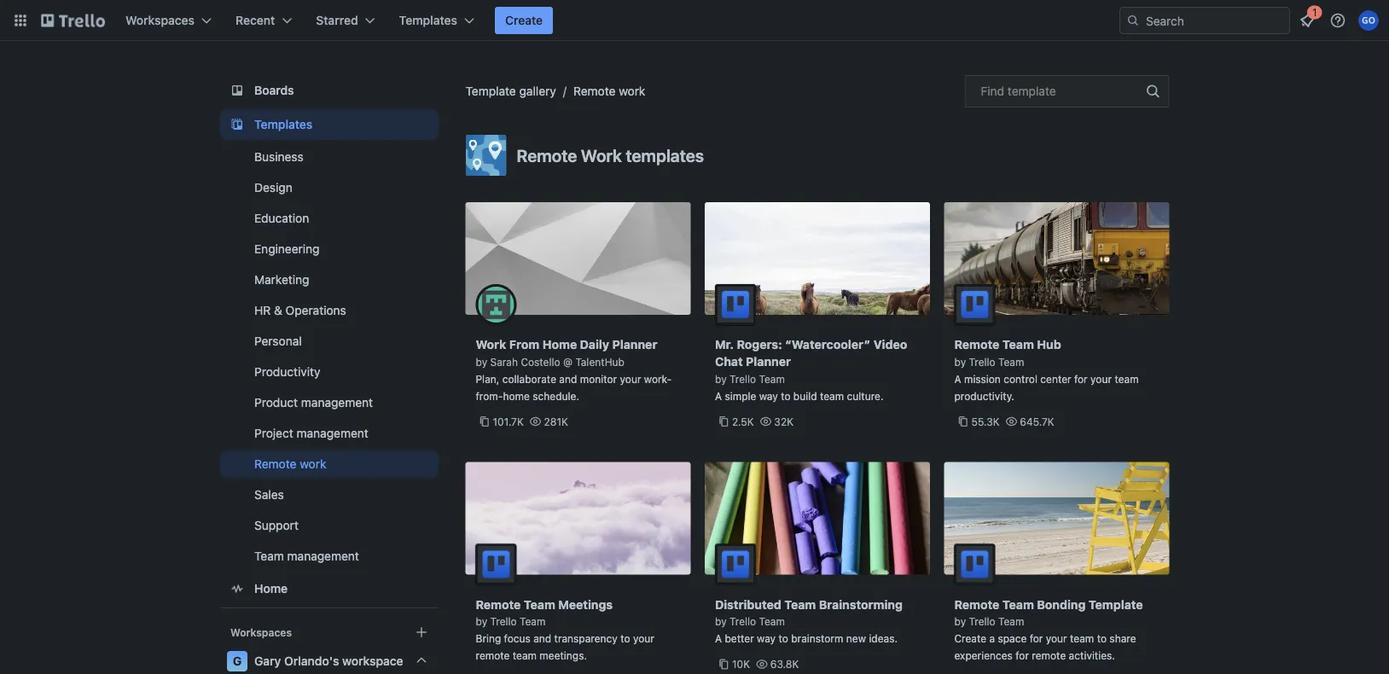 Task type: locate. For each thing, give the bounding box(es) containing it.
trello team image for remote team hub
[[955, 284, 996, 325]]

workspace
[[342, 654, 403, 668]]

0 horizontal spatial work
[[299, 457, 326, 471]]

by up experiences
[[955, 616, 966, 628]]

way
[[759, 390, 778, 402], [757, 633, 776, 645]]

home
[[543, 338, 577, 352], [254, 582, 287, 596]]

remote team meetings by trello team bring focus and transparency to your remote team meetings.
[[476, 597, 655, 662]]

0 horizontal spatial templates
[[254, 117, 312, 131]]

your for bonding
[[1046, 633, 1067, 645]]

trello inside the remote team meetings by trello team bring focus and transparency to your remote team meetings.
[[490, 616, 517, 628]]

by inside the remote team meetings by trello team bring focus and transparency to your remote team meetings.
[[476, 616, 487, 628]]

0 vertical spatial work
[[619, 84, 646, 98]]

trello up focus
[[490, 616, 517, 628]]

1 horizontal spatial for
[[1030, 633, 1043, 645]]

and inside the remote team meetings by trello team bring focus and transparency to your remote team meetings.
[[534, 633, 552, 645]]

1 vertical spatial a
[[715, 390, 722, 402]]

remote up bring
[[476, 597, 521, 612]]

1 horizontal spatial planner
[[746, 355, 791, 369]]

1 vertical spatial management
[[296, 426, 368, 440]]

template inside remote team bonding template by trello team create a space for your team to share experiences for remote activities.
[[1089, 597, 1143, 612]]

by up better
[[715, 616, 727, 628]]

activities.
[[1069, 650, 1115, 662]]

0 horizontal spatial remote
[[476, 650, 510, 662]]

1 vertical spatial workspaces
[[230, 626, 291, 638]]

0 horizontal spatial create
[[505, 13, 543, 27]]

for right space
[[1030, 633, 1043, 645]]

0 horizontal spatial home
[[254, 582, 287, 596]]

way right simple on the right
[[759, 390, 778, 402]]

productivity
[[254, 365, 320, 379]]

work
[[581, 145, 622, 165], [476, 338, 506, 352]]

by down chat
[[715, 373, 727, 385]]

your left work-
[[620, 373, 641, 385]]

control
[[1004, 373, 1038, 385]]

management down product management link
[[296, 426, 368, 440]]

1 vertical spatial for
[[1030, 633, 1043, 645]]

business
[[254, 150, 303, 164]]

simple
[[725, 390, 757, 402]]

0 horizontal spatial workspaces
[[125, 13, 195, 27]]

remote down project
[[254, 457, 296, 471]]

your inside the remote team meetings by trello team bring focus and transparency to your remote team meetings.
[[633, 633, 655, 645]]

1 horizontal spatial templates
[[399, 13, 458, 27]]

@
[[563, 356, 573, 368]]

0 vertical spatial way
[[759, 390, 778, 402]]

your down bonding
[[1046, 633, 1067, 645]]

trello team image up mission
[[955, 284, 996, 325]]

work left templates
[[581, 145, 622, 165]]

support link
[[220, 512, 438, 539]]

by inside mr. rogers: "watercooler" video chat planner by trello team a simple way to build team culture.
[[715, 373, 727, 385]]

remote
[[476, 650, 510, 662], [1032, 650, 1066, 662]]

team inside mr. rogers: "watercooler" video chat planner by trello team a simple way to build team culture.
[[820, 390, 844, 402]]

new
[[847, 633, 866, 645]]

management for project management
[[296, 426, 368, 440]]

0 horizontal spatial trello team image
[[715, 284, 756, 325]]

1 vertical spatial create
[[955, 633, 987, 645]]

0 horizontal spatial work
[[476, 338, 506, 352]]

a
[[955, 373, 962, 385], [715, 390, 722, 402], [715, 633, 722, 645]]

remote right "remote work icon" in the top of the page
[[517, 145, 577, 165]]

0 vertical spatial home
[[543, 338, 577, 352]]

create button
[[495, 7, 553, 34]]

1 horizontal spatial workspaces
[[230, 626, 291, 638]]

0 vertical spatial template
[[466, 84, 516, 98]]

trello team image up distributed
[[715, 544, 756, 585]]

0 vertical spatial templates
[[399, 13, 458, 27]]

0 horizontal spatial trello team image
[[476, 544, 517, 585]]

remote inside the remote team meetings by trello team bring focus and transparency to your remote team meetings.
[[476, 650, 510, 662]]

0 vertical spatial and
[[559, 373, 577, 385]]

home link
[[220, 574, 438, 604]]

distributed
[[715, 597, 782, 612]]

to inside remote team bonding template by trello team create a space for your team to share experiences for remote activities.
[[1097, 633, 1107, 645]]

"watercooler"
[[785, 338, 871, 352]]

work
[[619, 84, 646, 98], [299, 457, 326, 471]]

planner down rogers:
[[746, 355, 791, 369]]

trello team image
[[715, 284, 756, 325], [955, 544, 996, 585]]

home
[[503, 390, 530, 402]]

monitor
[[580, 373, 617, 385]]

trello inside distributed team brainstorming by trello team a better way to brainstorm new ideas.
[[730, 616, 756, 628]]

1 vertical spatial and
[[534, 633, 552, 645]]

&
[[274, 303, 282, 318]]

trello team image up a
[[955, 544, 996, 585]]

create up template gallery link
[[505, 13, 543, 27]]

management down support link
[[287, 549, 359, 563]]

1 vertical spatial planner
[[746, 355, 791, 369]]

home up @
[[543, 338, 577, 352]]

work from home daily planner by sarah costello @ talenthub plan, collaborate and monitor your work- from-home schedule.
[[476, 338, 672, 402]]

productivity.
[[955, 390, 1015, 402]]

1 vertical spatial remote work link
[[220, 451, 438, 478]]

to
[[781, 390, 791, 402], [621, 633, 630, 645], [779, 633, 789, 645], [1097, 633, 1107, 645]]

0 vertical spatial create
[[505, 13, 543, 27]]

team management link
[[220, 543, 438, 570]]

1 vertical spatial trello team image
[[955, 544, 996, 585]]

0 horizontal spatial planner
[[612, 338, 658, 352]]

trello up a
[[969, 616, 996, 628]]

remote work link up sales link in the bottom left of the page
[[220, 451, 438, 478]]

0 horizontal spatial and
[[534, 633, 552, 645]]

your inside remote team hub by trello team a mission control center for your team productivity.
[[1091, 373, 1112, 385]]

ideas.
[[869, 633, 898, 645]]

1 horizontal spatial remote work link
[[574, 84, 646, 98]]

for down space
[[1016, 650, 1029, 662]]

sales link
[[220, 481, 438, 509]]

your
[[620, 373, 641, 385], [1091, 373, 1112, 385], [633, 633, 655, 645], [1046, 633, 1067, 645]]

2 remote from the left
[[1032, 650, 1066, 662]]

0 vertical spatial work
[[581, 145, 622, 165]]

remote work
[[574, 84, 646, 98], [254, 457, 326, 471]]

2 horizontal spatial trello team image
[[955, 284, 996, 325]]

1 horizontal spatial and
[[559, 373, 577, 385]]

1 vertical spatial template
[[1089, 597, 1143, 612]]

a left better
[[715, 633, 722, 645]]

remote inside the remote team meetings by trello team bring focus and transparency to your remote team meetings.
[[476, 597, 521, 612]]

a for remote team hub
[[955, 373, 962, 385]]

1 horizontal spatial trello team image
[[955, 544, 996, 585]]

for right center
[[1075, 373, 1088, 385]]

mission
[[964, 373, 1001, 385]]

0 vertical spatial trello team image
[[715, 284, 756, 325]]

trello for hub
[[969, 356, 996, 368]]

2 vertical spatial management
[[287, 549, 359, 563]]

remote up a
[[955, 597, 1000, 612]]

and down @
[[559, 373, 577, 385]]

talenthub
[[576, 356, 625, 368]]

trello up mission
[[969, 356, 996, 368]]

templates up the business
[[254, 117, 312, 131]]

work inside work from home daily planner by sarah costello @ talenthub plan, collaborate and monitor your work- from-home schedule.
[[476, 338, 506, 352]]

management for product management
[[301, 396, 373, 410]]

your for meetings
[[633, 633, 655, 645]]

templates right starred "dropdown button"
[[399, 13, 458, 27]]

remote down bring
[[476, 650, 510, 662]]

remote inside remote team bonding template by trello team create a space for your team to share experiences for remote activities.
[[955, 597, 1000, 612]]

space
[[998, 633, 1027, 645]]

0 horizontal spatial remote work
[[254, 457, 326, 471]]

trello team image for remote team bonding template
[[955, 544, 996, 585]]

planner up talenthub
[[612, 338, 658, 352]]

by up mission
[[955, 356, 966, 368]]

template
[[466, 84, 516, 98], [1089, 597, 1143, 612]]

sarah
[[490, 356, 518, 368]]

0 vertical spatial planner
[[612, 338, 658, 352]]

1 vertical spatial work
[[476, 338, 506, 352]]

1 vertical spatial remote work
[[254, 457, 326, 471]]

to right the transparency
[[621, 633, 630, 645]]

1 vertical spatial way
[[757, 633, 776, 645]]

for inside remote team hub by trello team a mission control center for your team productivity.
[[1075, 373, 1088, 385]]

by up bring
[[476, 616, 487, 628]]

1 horizontal spatial remote
[[1032, 650, 1066, 662]]

work inside remote work link
[[299, 457, 326, 471]]

board image
[[227, 80, 247, 101]]

your right the transparency
[[633, 633, 655, 645]]

a for distributed team brainstorming
[[715, 633, 722, 645]]

1 horizontal spatial trello team image
[[715, 544, 756, 585]]

personal
[[254, 334, 301, 348]]

to up the 63.8k
[[779, 633, 789, 645]]

daily
[[580, 338, 610, 352]]

1 horizontal spatial work
[[619, 84, 646, 98]]

remote work down project
[[254, 457, 326, 471]]

trello
[[969, 356, 996, 368], [730, 373, 756, 385], [490, 616, 517, 628], [730, 616, 756, 628], [969, 616, 996, 628]]

trello team image for mr. rogers: "watercooler" video chat planner
[[715, 284, 756, 325]]

by inside remote team bonding template by trello team create a space for your team to share experiences for remote activities.
[[955, 616, 966, 628]]

by up "plan,"
[[476, 356, 487, 368]]

management down productivity link
[[301, 396, 373, 410]]

1 horizontal spatial create
[[955, 633, 987, 645]]

remote up mission
[[955, 338, 1000, 352]]

bring
[[476, 633, 501, 645]]

mr.
[[715, 338, 734, 352]]

2 vertical spatial a
[[715, 633, 722, 645]]

education link
[[220, 205, 438, 232]]

1 remote from the left
[[476, 650, 510, 662]]

gary
[[254, 654, 281, 668]]

and
[[559, 373, 577, 385], [534, 633, 552, 645]]

your right center
[[1091, 373, 1112, 385]]

and right focus
[[534, 633, 552, 645]]

2 vertical spatial for
[[1016, 650, 1029, 662]]

team right center
[[1115, 373, 1139, 385]]

a left mission
[[955, 373, 962, 385]]

0 vertical spatial a
[[955, 373, 962, 385]]

remote team hub by trello team a mission control center for your team productivity.
[[955, 338, 1139, 402]]

trello up better
[[730, 616, 756, 628]]

work up 'remote work templates'
[[619, 84, 646, 98]]

team inside mr. rogers: "watercooler" video chat planner by trello team a simple way to build team culture.
[[759, 373, 785, 385]]

trello inside remote team hub by trello team a mission control center for your team productivity.
[[969, 356, 996, 368]]

trello team image up mr.
[[715, 284, 756, 325]]

0 vertical spatial remote work link
[[574, 84, 646, 98]]

a inside mr. rogers: "watercooler" video chat planner by trello team a simple way to build team culture.
[[715, 390, 722, 402]]

trello team image up bring
[[476, 544, 517, 585]]

chat
[[715, 355, 743, 369]]

remote inside remote team hub by trello team a mission control center for your team productivity.
[[955, 338, 1000, 352]]

trello inside remote team bonding template by trello team create a space for your team to share experiences for remote activities.
[[969, 616, 996, 628]]

recent
[[236, 13, 275, 27]]

template up share
[[1089, 597, 1143, 612]]

by inside distributed team brainstorming by trello team a better way to brainstorm new ideas.
[[715, 616, 727, 628]]

2 horizontal spatial for
[[1075, 373, 1088, 385]]

templates inside popup button
[[399, 13, 458, 27]]

team up activities.
[[1070, 633, 1094, 645]]

team inside team management link
[[254, 549, 284, 563]]

a inside distributed team brainstorming by trello team a better way to brainstorm new ideas.
[[715, 633, 722, 645]]

work down the project management
[[299, 457, 326, 471]]

plan,
[[476, 373, 500, 385]]

remote work link up 'remote work templates'
[[574, 84, 646, 98]]

create
[[505, 13, 543, 27], [955, 633, 987, 645]]

0 vertical spatial workspaces
[[125, 13, 195, 27]]

g
[[232, 654, 241, 668]]

trello inside mr. rogers: "watercooler" video chat planner by trello team a simple way to build team culture.
[[730, 373, 756, 385]]

work up sarah
[[476, 338, 506, 352]]

your inside remote team bonding template by trello team create a space for your team to share experiences for remote activities.
[[1046, 633, 1067, 645]]

0 vertical spatial for
[[1075, 373, 1088, 385]]

trello team image
[[955, 284, 996, 325], [476, 544, 517, 585], [715, 544, 756, 585]]

team down focus
[[513, 650, 537, 662]]

to inside distributed team brainstorming by trello team a better way to brainstorm new ideas.
[[779, 633, 789, 645]]

remote
[[574, 84, 616, 98], [517, 145, 577, 165], [955, 338, 1000, 352], [254, 457, 296, 471], [476, 597, 521, 612], [955, 597, 1000, 612]]

for for hub
[[1075, 373, 1088, 385]]

your for hub
[[1091, 373, 1112, 385]]

search image
[[1127, 14, 1140, 27]]

1 horizontal spatial remote work
[[574, 84, 646, 98]]

way right better
[[757, 633, 776, 645]]

brainstorm
[[791, 633, 844, 645]]

trello for meetings
[[490, 616, 517, 628]]

template left the gallery on the top of page
[[466, 84, 516, 98]]

remote work up 'remote work templates'
[[574, 84, 646, 98]]

team right build
[[820, 390, 844, 402]]

1 vertical spatial work
[[299, 457, 326, 471]]

rogers:
[[737, 338, 782, 352]]

gary orlando (garyorlando) image
[[1359, 10, 1379, 31]]

to up activities.
[[1097, 633, 1107, 645]]

by
[[476, 356, 487, 368], [955, 356, 966, 368], [715, 373, 727, 385], [476, 616, 487, 628], [715, 616, 727, 628], [955, 616, 966, 628]]

home right home image
[[254, 582, 287, 596]]

a left simple on the right
[[715, 390, 722, 402]]

a inside remote team hub by trello team a mission control center for your team productivity.
[[955, 373, 962, 385]]

1 horizontal spatial template
[[1089, 597, 1143, 612]]

product
[[254, 396, 298, 410]]

trello up simple on the right
[[730, 373, 756, 385]]

templates button
[[389, 7, 485, 34]]

recent button
[[225, 7, 302, 34]]

planner
[[612, 338, 658, 352], [746, 355, 791, 369]]

to left build
[[781, 390, 791, 402]]

from
[[509, 338, 540, 352]]

home image
[[227, 579, 247, 599]]

remote left activities.
[[1032, 650, 1066, 662]]

0 vertical spatial management
[[301, 396, 373, 410]]

create up experiences
[[955, 633, 987, 645]]

1 horizontal spatial home
[[543, 338, 577, 352]]



Task type: vqa. For each thing, say whether or not it's contained in the screenshot.


Task type: describe. For each thing, give the bounding box(es) containing it.
find template
[[981, 84, 1056, 98]]

culture.
[[847, 390, 884, 402]]

focus
[[504, 633, 531, 645]]

share
[[1110, 633, 1137, 645]]

trello for brainstorming
[[730, 616, 756, 628]]

brainstorming
[[819, 597, 903, 612]]

costello
[[521, 356, 560, 368]]

template gallery link
[[466, 84, 556, 98]]

trello team image for distributed team brainstorming
[[715, 544, 756, 585]]

trello team image for remote team meetings
[[476, 544, 517, 585]]

starred
[[316, 13, 358, 27]]

1 vertical spatial templates
[[254, 117, 312, 131]]

workspaces inside popup button
[[125, 13, 195, 27]]

project management
[[254, 426, 368, 440]]

build
[[794, 390, 817, 402]]

hr & operations link
[[220, 297, 438, 324]]

templates link
[[220, 109, 438, 140]]

bonding
[[1037, 597, 1086, 612]]

remote for meetings
[[476, 597, 521, 612]]

your inside work from home daily planner by sarah costello @ talenthub plan, collaborate and monitor your work- from-home schedule.
[[620, 373, 641, 385]]

education
[[254, 211, 309, 225]]

hr
[[254, 303, 270, 318]]

home inside work from home daily planner by sarah costello @ talenthub plan, collaborate and monitor your work- from-home schedule.
[[543, 338, 577, 352]]

101.7k
[[493, 416, 524, 428]]

planner inside work from home daily planner by sarah costello @ talenthub plan, collaborate and monitor your work- from-home schedule.
[[612, 338, 658, 352]]

way inside mr. rogers: "watercooler" video chat planner by trello team a simple way to build team culture.
[[759, 390, 778, 402]]

to inside the remote team meetings by trello team bring focus and transparency to your remote team meetings.
[[621, 633, 630, 645]]

template gallery
[[466, 84, 556, 98]]

design
[[254, 181, 292, 195]]

Search field
[[1140, 8, 1290, 33]]

design link
[[220, 174, 438, 201]]

project management link
[[220, 420, 438, 447]]

create inside button
[[505, 13, 543, 27]]

a
[[990, 633, 995, 645]]

by inside remote team hub by trello team a mission control center for your team productivity.
[[955, 356, 966, 368]]

team inside the remote team meetings by trello team bring focus and transparency to your remote team meetings.
[[513, 650, 537, 662]]

1 vertical spatial home
[[254, 582, 287, 596]]

templates
[[626, 145, 704, 165]]

hr & operations
[[254, 303, 346, 318]]

0 horizontal spatial remote work link
[[220, 451, 438, 478]]

center
[[1041, 373, 1072, 385]]

1 notification image
[[1297, 10, 1318, 31]]

0 horizontal spatial for
[[1016, 650, 1029, 662]]

remote for bonding
[[955, 597, 1000, 612]]

hub
[[1037, 338, 1062, 352]]

by inside work from home daily planner by sarah costello @ talenthub plan, collaborate and monitor your work- from-home schedule.
[[476, 356, 487, 368]]

remote inside remote team bonding template by trello team create a space for your team to share experiences for remote activities.
[[1032, 650, 1066, 662]]

and inside work from home daily planner by sarah costello @ talenthub plan, collaborate and monitor your work- from-home schedule.
[[559, 373, 577, 385]]

boards link
[[220, 75, 438, 106]]

video
[[874, 338, 908, 352]]

management for team management
[[287, 549, 359, 563]]

productivity link
[[220, 358, 438, 386]]

Find template field
[[965, 75, 1170, 108]]

create inside remote team bonding template by trello team create a space for your team to share experiences for remote activities.
[[955, 633, 987, 645]]

2.5k
[[732, 416, 754, 428]]

team inside remote team bonding template by trello team create a space for your team to share experiences for remote activities.
[[1070, 633, 1094, 645]]

remote right the gallery on the top of page
[[574, 84, 616, 98]]

experiences
[[955, 650, 1013, 662]]

orlando's
[[284, 654, 339, 668]]

sarah costello @ talenthub image
[[476, 284, 517, 325]]

collaborate
[[502, 373, 557, 385]]

gallery
[[519, 84, 556, 98]]

10k
[[732, 658, 750, 670]]

63.8k
[[771, 658, 799, 670]]

starred button
[[306, 7, 386, 34]]

remote work icon image
[[466, 135, 507, 176]]

way inside distributed team brainstorming by trello team a better way to brainstorm new ideas.
[[757, 633, 776, 645]]

marketing link
[[220, 266, 438, 294]]

back to home image
[[41, 7, 105, 34]]

645.7k
[[1020, 416, 1055, 428]]

0 horizontal spatial template
[[466, 84, 516, 98]]

engineering
[[254, 242, 319, 256]]

mr. rogers: "watercooler" video chat planner by trello team a simple way to build team culture.
[[715, 338, 908, 402]]

open information menu image
[[1330, 12, 1347, 29]]

personal link
[[220, 328, 438, 355]]

281k
[[544, 416, 568, 428]]

meetings.
[[540, 650, 587, 662]]

product management
[[254, 396, 373, 410]]

remote for templates
[[517, 145, 577, 165]]

55.3k
[[972, 416, 1000, 428]]

to inside mr. rogers: "watercooler" video chat planner by trello team a simple way to build team culture.
[[781, 390, 791, 402]]

for for bonding
[[1030, 633, 1043, 645]]

remote for hub
[[955, 338, 1000, 352]]

template
[[1008, 84, 1056, 98]]

template board image
[[227, 114, 247, 135]]

better
[[725, 633, 754, 645]]

team inside remote team hub by trello team a mission control center for your team productivity.
[[1115, 373, 1139, 385]]

0 vertical spatial remote work
[[574, 84, 646, 98]]

schedule.
[[533, 390, 580, 402]]

operations
[[285, 303, 346, 318]]

remote team bonding template by trello team create a space for your team to share experiences for remote activities.
[[955, 597, 1143, 662]]

distributed team brainstorming by trello team a better way to brainstorm new ideas.
[[715, 597, 903, 645]]

from-
[[476, 390, 503, 402]]

planner inside mr. rogers: "watercooler" video chat planner by trello team a simple way to build team culture.
[[746, 355, 791, 369]]

find
[[981, 84, 1005, 98]]

transparency
[[554, 633, 618, 645]]

create a workspace image
[[411, 622, 431, 643]]

primary element
[[0, 0, 1390, 41]]

32k
[[774, 416, 794, 428]]

work-
[[644, 373, 672, 385]]

meetings
[[558, 597, 613, 612]]

product management link
[[220, 389, 438, 417]]

marketing
[[254, 273, 309, 287]]

1 horizontal spatial work
[[581, 145, 622, 165]]

engineering link
[[220, 236, 438, 263]]

gary orlando's workspace
[[254, 654, 403, 668]]

business link
[[220, 143, 438, 171]]

workspaces button
[[115, 7, 222, 34]]

team management
[[254, 549, 359, 563]]

remote work templates
[[517, 145, 704, 165]]

support
[[254, 519, 298, 533]]



